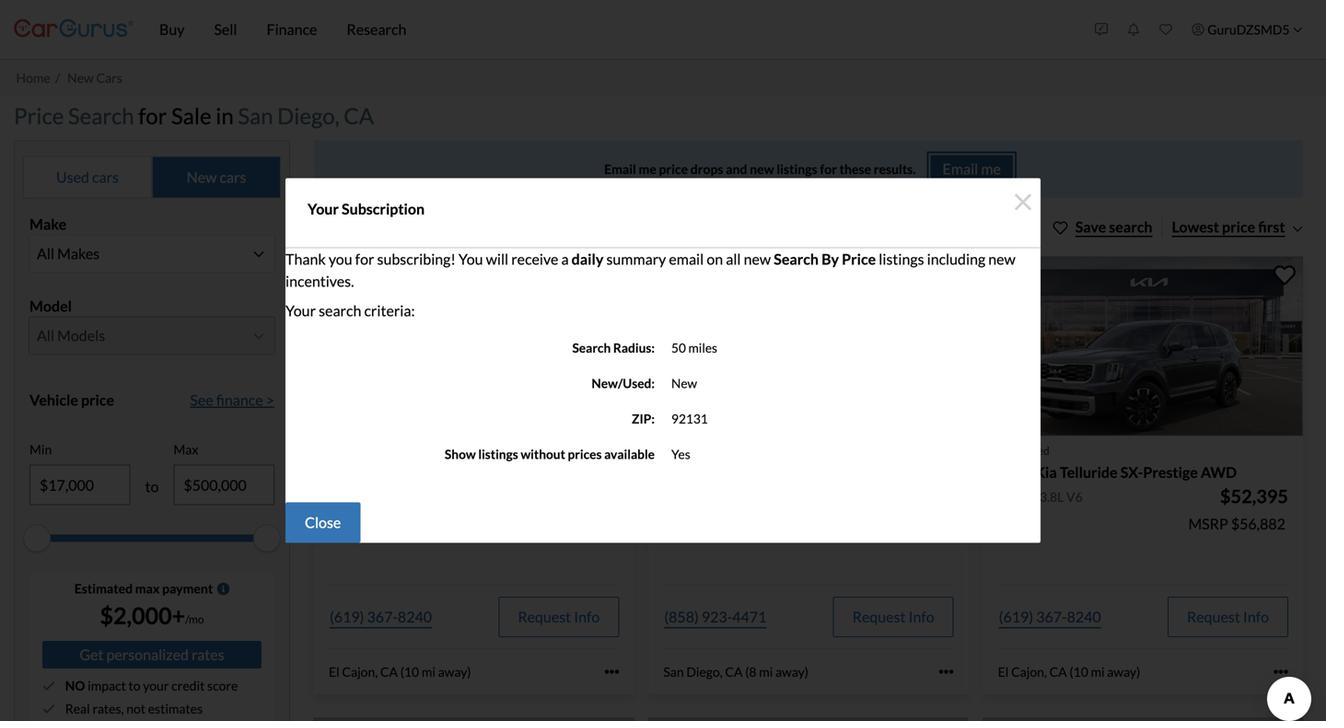 Task type: describe. For each thing, give the bounding box(es) containing it.
you
[[459, 250, 483, 268]]

forte
[[391, 463, 426, 481]]

new cars
[[187, 168, 246, 186]]

2024 inside sponsored 2024 kia telluride sx-prestige awd
[[998, 463, 1032, 481]]

1 kia from the left
[[366, 463, 388, 481]]

on
[[707, 250, 723, 268]]

1 request info button from the left
[[499, 597, 619, 637]]

cars for used cars
[[92, 168, 119, 186]]

(619) for 3rd request info button from the left
[[999, 608, 1034, 626]]

2 el from the left
[[998, 664, 1009, 680]]

2 horizontal spatial search
[[774, 250, 819, 268]]

daily
[[572, 250, 604, 268]]

info for 3rd request info button from the left
[[1243, 608, 1269, 626]]

including
[[927, 250, 986, 268]]

923-
[[702, 608, 732, 626]]

1 vehicle photo unavailable image from the left
[[314, 718, 634, 721]]

sponsored 2024 kia telluride sx-prestige awd
[[998, 444, 1237, 481]]

close button
[[286, 503, 360, 543]]

gt-
[[429, 463, 453, 481]]

(858) 923-4471
[[664, 608, 767, 626]]

used cars button
[[23, 156, 152, 198]]

new right and
[[750, 161, 774, 177]]

listings including new incentives.
[[286, 250, 1016, 290]]

prestige
[[1143, 463, 1198, 481]]

listings inside listings including new incentives.
[[879, 250, 924, 268]]

gravity gray 2024 kia telluride sx-prestige awd suv / crossover all-wheel drive 8-speed automatic image
[[983, 256, 1303, 436]]

payment
[[162, 581, 213, 596]]

147 hp 2l i4
[[329, 489, 399, 505]]

new/used:
[[592, 376, 655, 391]]

147
[[329, 489, 351, 505]]

0 horizontal spatial price
[[81, 391, 114, 409]]

by
[[822, 250, 839, 268]]

times image
[[1015, 189, 1032, 215]]

email me button
[[931, 155, 1013, 183]]

2 cajon, from the left
[[1011, 664, 1047, 680]]

cars
[[96, 70, 122, 85]]

model
[[29, 297, 72, 315]]

these
[[840, 161, 871, 177]]

ellipsis h image for 3rd request info button from the left
[[1274, 665, 1289, 679]]

subscription
[[342, 200, 425, 218]]

3 vehicle photo unavailable image from the left
[[983, 718, 1303, 721]]

save
[[1076, 218, 1106, 236]]

incentives.
[[286, 272, 354, 290]]

(8
[[745, 664, 757, 680]]

zip:
[[632, 411, 655, 427]]

impact
[[88, 678, 126, 694]]

get personalized rates button
[[42, 641, 262, 669]]

summary
[[606, 250, 666, 268]]

2 away) from the left
[[776, 664, 809, 680]]

92131
[[671, 411, 708, 427]]

ca for ellipsis h icon associated with 3rd request info button from the left
[[1050, 664, 1067, 680]]

2 request info from the left
[[853, 608, 935, 626]]

criteria:
[[364, 302, 415, 320]]

1 horizontal spatial listings
[[777, 161, 818, 177]]

estimated
[[74, 581, 133, 596]]

real
[[65, 701, 90, 717]]

1 request from the left
[[518, 608, 571, 626]]

close
[[305, 514, 341, 532]]

0 vertical spatial new
[[67, 70, 94, 85]]

Max text field
[[174, 466, 274, 504]]

saved cars image
[[1159, 23, 1172, 36]]

$2,000+ /mo
[[100, 602, 204, 630]]

sale
[[171, 103, 211, 129]]

3 away) from the left
[[1107, 664, 1141, 680]]

sponsored for by
[[663, 444, 715, 457]]

50 miles
[[671, 340, 717, 355]]

your
[[143, 678, 169, 694]]

personalized
[[106, 646, 189, 664]]

/
[[55, 70, 60, 85]]

price search for sale in san diego, ca
[[14, 103, 374, 129]]

me for email me
[[981, 160, 1001, 178]]

line
[[453, 463, 481, 481]]

2 horizontal spatial for
[[820, 161, 837, 177]]

0 vertical spatial price
[[14, 103, 64, 129]]

0 vertical spatial price
[[659, 161, 688, 177]]

(10 for 3rd request info button from the left
[[1070, 664, 1089, 680]]

save search
[[1076, 218, 1153, 236]]

mi for ellipsis h icon associated with 3rd request info button from the left
[[1091, 664, 1105, 680]]

awd
[[1201, 463, 1237, 481]]

mi for ellipsis h image
[[759, 664, 773, 680]]

2 8240 from the left
[[1067, 608, 1101, 626]]

see finance >
[[190, 391, 274, 409]]

(858) 923-4471 button
[[663, 597, 768, 637]]

sx-
[[1121, 463, 1143, 481]]

info circle image
[[217, 582, 230, 595]]

$52,395
[[1220, 485, 1289, 507]]

credit
[[171, 678, 205, 694]]

no impact to your credit score
[[65, 678, 238, 694]]

will
[[486, 250, 509, 268]]

new for new
[[671, 376, 697, 391]]

1 vertical spatial diego,
[[686, 664, 723, 680]]

Min text field
[[30, 466, 129, 504]]

3 request info from the left
[[1187, 608, 1269, 626]]

thank you for subscribing! you will receive a daily summary email on all new search by price
[[286, 250, 876, 268]]

email me
[[943, 160, 1001, 178]]

hp for 291
[[1023, 489, 1037, 505]]

yes
[[671, 447, 690, 462]]

drops
[[691, 161, 723, 177]]

sponsored for 2024
[[998, 444, 1050, 457]]

0 horizontal spatial listings
[[478, 447, 518, 462]]

2 request from the left
[[853, 608, 906, 626]]

$56,882
[[1231, 515, 1286, 533]]

home
[[16, 70, 50, 85]]

(619) 367-8240 button for 3rd request info button from the left
[[998, 597, 1102, 637]]

results.
[[874, 161, 916, 177]]

in
[[216, 103, 234, 129]]

email for email me price drops and new listings for these results.
[[604, 161, 636, 177]]

vehicle
[[29, 391, 78, 409]]

/mo
[[185, 613, 204, 626]]

for for price search for sale in san diego, ca
[[138, 103, 167, 129]]

(619) for third request info button from the right
[[330, 608, 364, 626]]

ca for ellipsis h icon corresponding to third request info button from the right
[[380, 664, 398, 680]]

see finance > link
[[190, 389, 274, 411]]

email
[[669, 250, 704, 268]]

fwd
[[483, 463, 518, 481]]

2l
[[371, 489, 385, 505]]



Task type: locate. For each thing, give the bounding box(es) containing it.
1 horizontal spatial (619) 367-8240
[[999, 608, 1101, 626]]

1 horizontal spatial search
[[572, 340, 611, 355]]

3.8l
[[1040, 489, 1064, 505]]

0 horizontal spatial (10
[[400, 664, 419, 680]]

cars down in
[[220, 168, 246, 186]]

el cajon, ca (10 mi away)
[[329, 664, 471, 680], [998, 664, 1141, 680]]

not
[[126, 701, 146, 717]]

by
[[717, 444, 729, 457]]

estimated max payment
[[74, 581, 213, 596]]

sponsored up 291
[[998, 444, 1050, 457]]

your down incentives. on the top left of the page
[[286, 302, 316, 320]]

new down the price search for sale in san diego, ca
[[187, 168, 217, 186]]

0 vertical spatial for
[[138, 103, 167, 129]]

1 el from the left
[[329, 664, 340, 680]]

used cars
[[56, 168, 119, 186]]

0 vertical spatial diego,
[[277, 103, 340, 129]]

new inside listings including new incentives.
[[989, 250, 1016, 268]]

1 request info from the left
[[518, 608, 600, 626]]

score
[[207, 678, 238, 694]]

1 2024 from the left
[[329, 463, 363, 481]]

2 horizontal spatial listings
[[879, 250, 924, 268]]

2 ellipsis h image from the left
[[1274, 665, 1289, 679]]

1 horizontal spatial request info button
[[833, 597, 954, 637]]

0 horizontal spatial price
[[14, 103, 64, 129]]

search for your
[[319, 302, 361, 320]]

search radius:
[[572, 340, 655, 355]]

2024 kia forte gt-line fwd
[[329, 463, 518, 481]]

0 horizontal spatial mi
[[422, 664, 436, 680]]

search down cars
[[68, 103, 134, 129]]

min
[[29, 441, 52, 457]]

0 horizontal spatial (619)
[[330, 608, 364, 626]]

1 vertical spatial listings
[[879, 250, 924, 268]]

listings left including
[[879, 250, 924, 268]]

1 vertical spatial search
[[774, 250, 819, 268]]

new right /
[[67, 70, 94, 85]]

0 horizontal spatial ellipsis h image
[[605, 665, 619, 679]]

cars right used
[[92, 168, 119, 186]]

2024 up 291
[[998, 463, 1032, 481]]

rates
[[192, 646, 224, 664]]

2 367- from the left
[[1036, 608, 1067, 626]]

1 mi from the left
[[422, 664, 436, 680]]

1 vertical spatial search
[[319, 302, 361, 320]]

diego, right in
[[277, 103, 340, 129]]

ellipsis h image for third request info button from the right
[[605, 665, 619, 679]]

0 horizontal spatial sponsored
[[663, 444, 715, 457]]

mosaic black metallic 2024 chevrolet trailblazer rs fwd suv / crossover front-wheel drive continuously variable transmission image
[[649, 256, 969, 436]]

ca for ellipsis h image
[[725, 664, 743, 680]]

search left by
[[774, 250, 819, 268]]

show listings without prices available
[[445, 447, 655, 462]]

1 horizontal spatial 8240
[[1067, 608, 1101, 626]]

hp for 147
[[354, 489, 368, 505]]

1 sponsored from the left
[[663, 444, 715, 457]]

diego, left (8
[[686, 664, 723, 680]]

all
[[726, 250, 741, 268]]

san diego, ca (8 mi away)
[[663, 664, 809, 680]]

0 horizontal spatial to
[[129, 678, 141, 694]]

1 vertical spatial price
[[842, 250, 876, 268]]

2 horizontal spatial vehicle photo unavailable image
[[983, 718, 1303, 721]]

0 horizontal spatial info
[[574, 608, 600, 626]]

0 vertical spatial your
[[308, 200, 339, 218]]

available
[[604, 447, 655, 462]]

367-
[[367, 608, 398, 626], [1036, 608, 1067, 626]]

(10
[[400, 664, 419, 680], [1070, 664, 1089, 680]]

1 (619) 367-8240 from the left
[[330, 608, 432, 626]]

1 cajon, from the left
[[342, 664, 378, 680]]

gravity gray 2024 kia forte gt-line fwd sedan front-wheel drive automatic image
[[314, 256, 634, 436]]

367- for 3rd request info button from the left
[[1036, 608, 1067, 626]]

ellipsis h image
[[605, 665, 619, 679], [1274, 665, 1289, 679]]

new for new cars
[[187, 168, 217, 186]]

your for your search criteria:
[[286, 302, 316, 320]]

save search button
[[1053, 216, 1153, 238]]

1 vertical spatial san
[[663, 664, 684, 680]]

1 horizontal spatial 2024
[[998, 463, 1032, 481]]

1 info from the left
[[574, 608, 600, 626]]

kia up 291 hp 3.8l v6
[[1035, 463, 1057, 481]]

ellipsis h image
[[939, 665, 954, 679]]

max
[[135, 581, 160, 596]]

0 horizontal spatial (619) 367-8240
[[330, 608, 432, 626]]

1 horizontal spatial kia
[[1035, 463, 1057, 481]]

0 horizontal spatial me
[[639, 161, 657, 177]]

2024 up 147
[[329, 463, 363, 481]]

request info button
[[499, 597, 619, 637], [833, 597, 954, 637], [1168, 597, 1289, 637]]

50
[[671, 340, 686, 355]]

0 horizontal spatial el
[[329, 664, 340, 680]]

2 vertical spatial search
[[572, 340, 611, 355]]

check image
[[42, 703, 55, 716]]

msrp
[[1189, 515, 1228, 533]]

0 horizontal spatial 2024
[[329, 463, 363, 481]]

1 el cajon, ca (10 mi away) from the left
[[329, 664, 471, 680]]

1 horizontal spatial mi
[[759, 664, 773, 680]]

mi for ellipsis h icon corresponding to third request info button from the right
[[422, 664, 436, 680]]

new
[[67, 70, 94, 85], [187, 168, 217, 186], [671, 376, 697, 391]]

your search criteria:
[[286, 302, 415, 320]]

2 horizontal spatial request info
[[1187, 608, 1269, 626]]

price
[[14, 103, 64, 129], [842, 250, 876, 268]]

0 horizontal spatial 8240
[[398, 608, 432, 626]]

vehicle photo unavailable image
[[314, 718, 634, 721], [649, 718, 969, 721], [983, 718, 1303, 721]]

1 horizontal spatial new
[[187, 168, 217, 186]]

$2,000+
[[100, 602, 185, 630]]

new right including
[[989, 250, 1016, 268]]

2 (619) 367-8240 button from the left
[[998, 597, 1102, 637]]

1 vertical spatial your
[[286, 302, 316, 320]]

a
[[561, 250, 569, 268]]

1 8240 from the left
[[398, 608, 432, 626]]

make
[[29, 215, 66, 233]]

hp
[[354, 489, 368, 505], [1023, 489, 1037, 505]]

1 horizontal spatial email
[[943, 160, 978, 178]]

1 horizontal spatial search
[[1109, 218, 1153, 236]]

your
[[308, 200, 339, 218], [286, 302, 316, 320]]

menu bar
[[134, 0, 1085, 59]]

cargurus logo homepage link image
[[14, 3, 134, 56]]

new cars button
[[152, 156, 281, 198]]

0 horizontal spatial hp
[[354, 489, 368, 505]]

menu
[[1085, 4, 1312, 55]]

1 horizontal spatial (619) 367-8240 button
[[998, 597, 1102, 637]]

>
[[266, 391, 274, 409]]

1 (619) 367-8240 button from the left
[[329, 597, 433, 637]]

new up 92131
[[671, 376, 697, 391]]

0 horizontal spatial request info button
[[499, 597, 619, 637]]

search inside button
[[1109, 218, 1153, 236]]

for left sale
[[138, 103, 167, 129]]

1 (619) from the left
[[330, 608, 364, 626]]

1 horizontal spatial me
[[981, 160, 1001, 178]]

1 cars from the left
[[92, 168, 119, 186]]

(619) 367-8240 button for third request info button from the right
[[329, 597, 433, 637]]

2 vertical spatial for
[[355, 250, 374, 268]]

san down (858)
[[663, 664, 684, 680]]

1 horizontal spatial sponsored
[[998, 444, 1050, 457]]

1 horizontal spatial vehicle photo unavailable image
[[649, 718, 969, 721]]

0 horizontal spatial (619) 367-8240 button
[[329, 597, 433, 637]]

1 horizontal spatial to
[[145, 478, 159, 496]]

vehicle price
[[29, 391, 114, 409]]

0 horizontal spatial vehicle photo unavailable image
[[314, 718, 634, 721]]

cargurus logo homepage link link
[[14, 3, 134, 56]]

rates,
[[93, 701, 124, 717]]

291
[[998, 489, 1021, 505]]

1 vertical spatial to
[[129, 678, 141, 694]]

1 horizontal spatial request
[[853, 608, 906, 626]]

away)
[[438, 664, 471, 680], [776, 664, 809, 680], [1107, 664, 1141, 680]]

1 horizontal spatial el cajon, ca (10 mi away)
[[998, 664, 1141, 680]]

no
[[65, 678, 85, 694]]

i4
[[387, 489, 399, 505]]

email
[[943, 160, 978, 178], [604, 161, 636, 177]]

me inside email me button
[[981, 160, 1001, 178]]

0 horizontal spatial request info
[[518, 608, 600, 626]]

1 367- from the left
[[367, 608, 398, 626]]

radius:
[[613, 340, 655, 355]]

0 horizontal spatial away)
[[438, 664, 471, 680]]

to left the your
[[129, 678, 141, 694]]

1 hp from the left
[[354, 489, 368, 505]]

estimates
[[148, 701, 203, 717]]

thank
[[286, 250, 326, 268]]

0 horizontal spatial new
[[67, 70, 94, 85]]

1 ellipsis h image from the left
[[605, 665, 619, 679]]

dialog
[[286, 178, 1041, 543]]

2 sponsored from the left
[[998, 444, 1050, 457]]

1 (10 from the left
[[400, 664, 419, 680]]

your up you
[[308, 200, 339, 218]]

see
[[190, 391, 213, 409]]

hp right 291
[[1023, 489, 1037, 505]]

2 (619) from the left
[[999, 608, 1034, 626]]

1 horizontal spatial for
[[355, 250, 374, 268]]

sponsored by
[[663, 444, 731, 457]]

0 vertical spatial search
[[1109, 218, 1153, 236]]

search left radius:
[[572, 340, 611, 355]]

0 vertical spatial to
[[145, 478, 159, 496]]

prices
[[568, 447, 602, 462]]

0 horizontal spatial cars
[[92, 168, 119, 186]]

0 horizontal spatial search
[[319, 302, 361, 320]]

1 vertical spatial price
[[81, 391, 114, 409]]

0 horizontal spatial search
[[68, 103, 134, 129]]

san right in
[[238, 103, 273, 129]]

2 horizontal spatial request
[[1187, 608, 1240, 626]]

2 request info button from the left
[[833, 597, 954, 637]]

0 horizontal spatial kia
[[366, 463, 388, 481]]

kia
[[366, 463, 388, 481], [1035, 463, 1057, 481]]

2 2024 from the left
[[998, 463, 1032, 481]]

2 cars from the left
[[220, 168, 246, 186]]

email inside button
[[943, 160, 978, 178]]

get
[[80, 646, 104, 664]]

home link
[[16, 70, 50, 85]]

miles
[[689, 340, 717, 355]]

your subscription
[[308, 200, 425, 218]]

2 horizontal spatial mi
[[1091, 664, 1105, 680]]

1 horizontal spatial 367-
[[1036, 608, 1067, 626]]

2 hp from the left
[[1023, 489, 1037, 505]]

price down 'home'
[[14, 103, 64, 129]]

(10 for third request info button from the right
[[400, 664, 419, 680]]

v6
[[1067, 489, 1083, 505]]

0 vertical spatial search
[[68, 103, 134, 129]]

1 horizontal spatial away)
[[776, 664, 809, 680]]

1 horizontal spatial cajon,
[[1011, 664, 1047, 680]]

listings left these
[[777, 161, 818, 177]]

0 horizontal spatial 367-
[[367, 608, 398, 626]]

3 mi from the left
[[1091, 664, 1105, 680]]

2 mi from the left
[[759, 664, 773, 680]]

kia up 2l at the bottom left of the page
[[366, 463, 388, 481]]

info for third request info button from the right
[[574, 608, 600, 626]]

1 horizontal spatial price
[[659, 161, 688, 177]]

request
[[518, 608, 571, 626], [853, 608, 906, 626], [1187, 608, 1240, 626]]

for right you
[[355, 250, 374, 268]]

search
[[68, 103, 134, 129], [774, 250, 819, 268], [572, 340, 611, 355]]

4471
[[732, 608, 767, 626]]

add a car review image
[[1095, 23, 1108, 36]]

$52,395 msrp $56,882
[[1189, 485, 1289, 533]]

0 horizontal spatial email
[[604, 161, 636, 177]]

email right results.
[[943, 160, 978, 178]]

me for email me price drops and new listings for these results.
[[639, 161, 657, 177]]

2 vehicle photo unavailable image from the left
[[649, 718, 969, 721]]

1 away) from the left
[[438, 664, 471, 680]]

2 el cajon, ca (10 mi away) from the left
[[998, 664, 1141, 680]]

show
[[445, 447, 476, 462]]

367- for third request info button from the right
[[367, 608, 398, 626]]

2 horizontal spatial away)
[[1107, 664, 1141, 680]]

price left drops
[[659, 161, 688, 177]]

1 horizontal spatial el
[[998, 664, 1009, 680]]

used
[[56, 168, 89, 186]]

for for thank you for subscribing! you will receive a daily summary email on all new search by price
[[355, 250, 374, 268]]

diego,
[[277, 103, 340, 129], [686, 664, 723, 680]]

menu item
[[1182, 4, 1312, 55]]

2 horizontal spatial request info button
[[1168, 597, 1289, 637]]

new right all
[[744, 250, 771, 268]]

without
[[521, 447, 565, 462]]

2 (619) 367-8240 from the left
[[999, 608, 1101, 626]]

1 horizontal spatial san
[[663, 664, 684, 680]]

0 horizontal spatial request
[[518, 608, 571, 626]]

1 horizontal spatial diego,
[[686, 664, 723, 680]]

1 horizontal spatial hp
[[1023, 489, 1037, 505]]

cajon,
[[342, 664, 378, 680], [1011, 664, 1047, 680]]

1 horizontal spatial ellipsis h image
[[1274, 665, 1289, 679]]

email for email me
[[943, 160, 978, 178]]

cars
[[92, 168, 119, 186], [220, 168, 246, 186]]

search right save
[[1109, 218, 1153, 236]]

your for your subscription
[[308, 200, 339, 218]]

info for 2nd request info button from left
[[909, 608, 935, 626]]

you
[[329, 250, 352, 268]]

sponsored inside sponsored 2024 kia telluride sx-prestige awd
[[998, 444, 1050, 457]]

2 info from the left
[[909, 608, 935, 626]]

0 vertical spatial listings
[[777, 161, 818, 177]]

email left drops
[[604, 161, 636, 177]]

0 horizontal spatial san
[[238, 103, 273, 129]]

check image
[[42, 680, 55, 692]]

1 horizontal spatial price
[[842, 250, 876, 268]]

cars for new cars
[[220, 168, 246, 186]]

2 vertical spatial new
[[671, 376, 697, 391]]

receive
[[511, 250, 559, 268]]

3 request info button from the left
[[1168, 597, 1289, 637]]

to
[[145, 478, 159, 496], [129, 678, 141, 694]]

subscribing!
[[377, 250, 456, 268]]

2 horizontal spatial new
[[671, 376, 697, 391]]

hp left 2l at the bottom left of the page
[[354, 489, 368, 505]]

to left max text box
[[145, 478, 159, 496]]

email me price drops and new listings for these results.
[[604, 161, 916, 177]]

search down incentives. on the top left of the page
[[319, 302, 361, 320]]

for left these
[[820, 161, 837, 177]]

0 horizontal spatial cajon,
[[342, 664, 378, 680]]

3 request from the left
[[1187, 608, 1240, 626]]

1 horizontal spatial request info
[[853, 608, 935, 626]]

sponsored down 92131
[[663, 444, 715, 457]]

3 info from the left
[[1243, 608, 1269, 626]]

2 vertical spatial listings
[[478, 447, 518, 462]]

0 horizontal spatial diego,
[[277, 103, 340, 129]]

price right 'vehicle'
[[81, 391, 114, 409]]

1 vertical spatial for
[[820, 161, 837, 177]]

price right by
[[842, 250, 876, 268]]

1 horizontal spatial info
[[909, 608, 935, 626]]

listings up the fwd
[[478, 447, 518, 462]]

2 kia from the left
[[1035, 463, 1057, 481]]

kia inside sponsored 2024 kia telluride sx-prestige awd
[[1035, 463, 1057, 481]]

0 horizontal spatial for
[[138, 103, 167, 129]]

2 (10 from the left
[[1070, 664, 1089, 680]]

sponsored
[[663, 444, 715, 457], [998, 444, 1050, 457]]

dialog containing your subscription
[[286, 178, 1041, 543]]

1 vertical spatial new
[[187, 168, 217, 186]]

new inside new cars button
[[187, 168, 217, 186]]

0 vertical spatial san
[[238, 103, 273, 129]]

2 horizontal spatial info
[[1243, 608, 1269, 626]]

request info
[[518, 608, 600, 626], [853, 608, 935, 626], [1187, 608, 1269, 626]]

search for save
[[1109, 218, 1153, 236]]

max
[[174, 441, 198, 457]]



Task type: vqa. For each thing, say whether or not it's contained in the screenshot.
the 'with' inside the See what our shoppers are saying 9/10 buyers would recommend starting their purchase online with CarGurus.*
no



